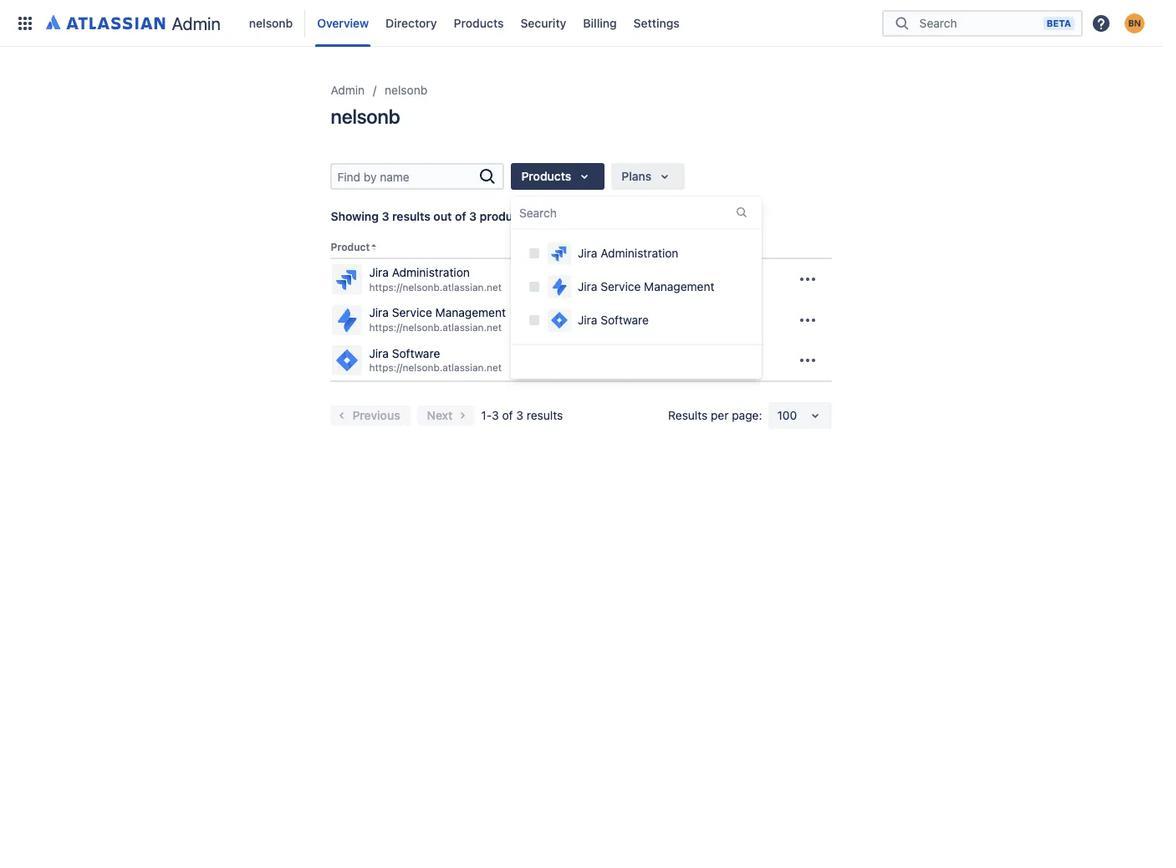 Task type: vqa. For each thing, say whether or not it's contained in the screenshot.
Learn more about product updates link
no



Task type: describe. For each thing, give the bounding box(es) containing it.
jira for jira software https://nelsonb.atlassian.net
[[369, 346, 389, 360]]

jira service management https://nelsonb.atlassian.net
[[369, 306, 506, 334]]

billing link
[[579, 10, 622, 36]]

admin banner
[[0, 0, 1164, 47]]

showing
[[331, 209, 379, 223]]

1 vertical spatial admin
[[331, 83, 365, 97]]

0 vertical spatial admin link
[[40, 10, 228, 36]]

settings link
[[629, 10, 685, 36]]

0 vertical spatial results
[[392, 209, 431, 223]]

1 horizontal spatial admin link
[[331, 80, 365, 100]]

management for jira service management
[[644, 279, 715, 294]]

1-3 of 3 results
[[481, 408, 563, 422]]

appswitcher icon image
[[15, 13, 35, 33]]

plans button
[[612, 163, 686, 190]]

account image
[[1125, 13, 1146, 33]]

jira for jira administration https://nelsonb.atlassian.net
[[369, 265, 389, 280]]

jira for jira service management
[[578, 279, 598, 294]]

jira software https://nelsonb.atlassian.net
[[369, 346, 502, 374]]

Search text field
[[333, 165, 478, 188]]

jira administration
[[578, 246, 679, 260]]

search icon image
[[893, 15, 913, 31]]

software for jira software https://nelsonb.atlassian.net
[[392, 346, 440, 360]]

3 right next icon
[[492, 408, 499, 422]]

products link
[[449, 10, 509, 36]]

results
[[669, 408, 708, 422]]

beta
[[1047, 17, 1072, 28]]

page:
[[732, 408, 763, 422]]

0 horizontal spatial nelsonb link
[[244, 10, 298, 36]]

jira for jira service management https://nelsonb.atlassian.net
[[369, 306, 389, 320]]

1 horizontal spatial results
[[527, 408, 563, 422]]

previous image
[[333, 406, 353, 426]]

jira administration image
[[550, 244, 570, 264]]

jira for jira software
[[578, 313, 598, 327]]

search
[[520, 206, 557, 220]]

plan
[[649, 241, 670, 254]]

products
[[480, 209, 530, 223]]

0 horizontal spatial of
[[455, 209, 467, 223]]

Search field
[[915, 8, 1044, 38]]



Task type: locate. For each thing, give the bounding box(es) containing it.
1 horizontal spatial products
[[522, 169, 572, 183]]

3 right showing
[[382, 209, 390, 223]]

1 vertical spatial nelsonb link
[[385, 80, 428, 100]]

search image
[[478, 167, 498, 187]]

administration for jira administration
[[601, 246, 679, 260]]

1 horizontal spatial management
[[644, 279, 715, 294]]

jira service management image
[[550, 277, 570, 297]]

help icon image
[[1092, 13, 1112, 33]]

jira
[[578, 246, 598, 260], [369, 265, 389, 280], [578, 279, 598, 294], [369, 306, 389, 320], [578, 313, 598, 327], [369, 346, 389, 360]]

jira for jira administration
[[578, 246, 598, 260]]

software inside jira software https://nelsonb.atlassian.net
[[392, 346, 440, 360]]

products for products link
[[454, 15, 504, 30]]

0 horizontal spatial management
[[436, 306, 506, 320]]

1 horizontal spatial service
[[601, 279, 641, 294]]

service
[[601, 279, 641, 294], [392, 306, 433, 320]]

overview link
[[312, 10, 374, 36]]

jira down jira administration https://nelsonb.atlassian.net at the top left
[[369, 306, 389, 320]]

products button
[[512, 163, 605, 190]]

1-
[[481, 408, 492, 422]]

refresh image
[[534, 210, 547, 223]]

administration up jira service management
[[601, 246, 679, 260]]

nelsonb for nelsonb link to the right
[[385, 83, 428, 97]]

settings
[[634, 15, 680, 30]]

0 vertical spatial nelsonb link
[[244, 10, 298, 36]]

2 https://nelsonb.atlassian.net from the top
[[369, 321, 502, 334]]

administration for jira administration https://nelsonb.atlassian.net
[[392, 265, 470, 280]]

management
[[644, 279, 715, 294], [436, 306, 506, 320]]

service inside jira service management https://nelsonb.atlassian.net
[[392, 306, 433, 320]]

https://nelsonb.atlassian.net up jira service management https://nelsonb.atlassian.net
[[369, 281, 502, 293]]

https://nelsonb.atlassian.net for jira software
[[369, 362, 502, 374]]

administration up jira service management https://nelsonb.atlassian.net
[[392, 265, 470, 280]]

jira inside jira administration https://nelsonb.atlassian.net
[[369, 265, 389, 280]]

https://nelsonb.atlassian.net down jira service management https://nelsonb.atlassian.net
[[369, 362, 502, 374]]

3 right '1-'
[[517, 408, 524, 422]]

per
[[711, 408, 729, 422]]

jira right jira service management icon
[[578, 279, 598, 294]]

results per page:
[[669, 408, 763, 422]]

products up search
[[522, 169, 572, 183]]

0 vertical spatial software
[[601, 313, 649, 327]]

of
[[455, 209, 467, 223], [503, 408, 513, 422]]

2 vertical spatial https://nelsonb.atlassian.net
[[369, 362, 502, 374]]

jira down jira service management
[[578, 313, 598, 327]]

https://nelsonb.atlassian.net for jira administration
[[369, 281, 502, 293]]

nelsonb link left overview link
[[244, 10, 298, 36]]

management up the free in the top right of the page
[[644, 279, 715, 294]]

results
[[392, 209, 431, 223], [527, 408, 563, 422]]

nelsonb inside nelsonb link
[[249, 15, 293, 30]]

of right out
[[455, 209, 467, 223]]

billing
[[584, 15, 617, 30]]

products
[[454, 15, 504, 30], [522, 169, 572, 183]]

1 horizontal spatial of
[[503, 408, 513, 422]]

2 vertical spatial nelsonb
[[331, 105, 400, 128]]

nelsonb link down directory link
[[385, 80, 428, 100]]

free
[[649, 313, 673, 327]]

management inside jira service management https://nelsonb.atlassian.net
[[436, 306, 506, 320]]

jira service management image
[[550, 277, 570, 297], [334, 307, 361, 333], [334, 307, 361, 333]]

jira administration https://nelsonb.atlassian.net
[[369, 265, 502, 293]]

1 horizontal spatial administration
[[601, 246, 679, 260]]

overview
[[317, 15, 369, 30]]

jira service management
[[578, 279, 715, 294]]

open image
[[806, 406, 826, 426]]

1 vertical spatial nelsonb
[[385, 83, 428, 97]]

directory link
[[381, 10, 442, 36]]

1 horizontal spatial admin
[[331, 83, 365, 97]]

1 vertical spatial results
[[527, 408, 563, 422]]

0 horizontal spatial products
[[454, 15, 504, 30]]

results left out
[[392, 209, 431, 223]]

0 vertical spatial products
[[454, 15, 504, 30]]

0 vertical spatial https://nelsonb.atlassian.net
[[369, 281, 502, 293]]

jira inside jira software https://nelsonb.atlassian.net
[[369, 346, 389, 360]]

jira software image
[[334, 347, 361, 374], [334, 347, 361, 374]]

nelsonb link
[[244, 10, 298, 36], [385, 80, 428, 100]]

1 horizontal spatial software
[[601, 313, 649, 327]]

nelsonb up the search text field
[[331, 105, 400, 128]]

management for jira service management https://nelsonb.atlassian.net
[[436, 306, 506, 320]]

1 vertical spatial software
[[392, 346, 440, 360]]

100
[[778, 408, 798, 422]]

0 vertical spatial management
[[644, 279, 715, 294]]

products for the products dropdown button
[[522, 169, 572, 183]]

1 vertical spatial administration
[[392, 265, 470, 280]]

global navigation element
[[10, 0, 883, 46]]

3 right out
[[470, 209, 477, 223]]

1 vertical spatial https://nelsonb.atlassian.net
[[369, 321, 502, 334]]

1 vertical spatial service
[[392, 306, 433, 320]]

plans
[[622, 169, 652, 183]]

1 vertical spatial management
[[436, 306, 506, 320]]

service for jira service management
[[601, 279, 641, 294]]

0 horizontal spatial admin
[[172, 13, 221, 33]]

atlassian image
[[46, 12, 165, 32], [46, 12, 165, 32]]

nelsonb left "overview"
[[249, 15, 293, 30]]

next image
[[453, 406, 473, 426]]

out
[[434, 209, 452, 223]]

1 https://nelsonb.atlassian.net from the top
[[369, 281, 502, 293]]

jira inside jira service management https://nelsonb.atlassian.net
[[369, 306, 389, 320]]

jira administration image
[[550, 244, 570, 264], [334, 266, 361, 293], [334, 266, 361, 293]]

management down jira administration https://nelsonb.atlassian.net at the top left
[[436, 306, 506, 320]]

security
[[521, 15, 567, 30]]

1 horizontal spatial nelsonb link
[[385, 80, 428, 100]]

jira down jira service management https://nelsonb.atlassian.net
[[369, 346, 389, 360]]

https://nelsonb.atlassian.net
[[369, 281, 502, 293], [369, 321, 502, 334], [369, 362, 502, 374]]

jira down product
[[369, 265, 389, 280]]

administration inside jira administration https://nelsonb.atlassian.net
[[392, 265, 470, 280]]

product
[[331, 241, 370, 254]]

0 vertical spatial of
[[455, 209, 467, 223]]

directory
[[386, 15, 437, 30]]

of right '1-'
[[503, 408, 513, 422]]

service for jira service management https://nelsonb.atlassian.net
[[392, 306, 433, 320]]

software
[[601, 313, 649, 327], [392, 346, 440, 360]]

admin inside admin link
[[172, 13, 221, 33]]

3
[[382, 209, 390, 223], [470, 209, 477, 223], [492, 408, 499, 422], [517, 408, 524, 422]]

admin link
[[40, 10, 228, 36], [331, 80, 365, 100]]

showing 3 results out of 3 products
[[331, 209, 530, 223]]

security link
[[516, 10, 572, 36]]

service down jira administration https://nelsonb.atlassian.net at the top left
[[392, 306, 433, 320]]

3 https://nelsonb.atlassian.net from the top
[[369, 362, 502, 374]]

jira right jira administration icon
[[578, 246, 598, 260]]

service up jira software
[[601, 279, 641, 294]]

software down jira service management
[[601, 313, 649, 327]]

products inside dropdown button
[[522, 169, 572, 183]]

jira software image
[[550, 310, 570, 331], [550, 310, 570, 331]]

software for jira software
[[601, 313, 649, 327]]

0 horizontal spatial administration
[[392, 265, 470, 280]]

nelsonb for leftmost nelsonb link
[[249, 15, 293, 30]]

administration
[[601, 246, 679, 260], [392, 265, 470, 280]]

1 vertical spatial admin link
[[331, 80, 365, 100]]

0 vertical spatial admin
[[172, 13, 221, 33]]

results right '1-'
[[527, 408, 563, 422]]

products inside global navigation element
[[454, 15, 504, 30]]

products left security
[[454, 15, 504, 30]]

1 vertical spatial products
[[522, 169, 572, 183]]

1 vertical spatial of
[[503, 408, 513, 422]]

0 horizontal spatial software
[[392, 346, 440, 360]]

https://nelsonb.atlassian.net inside jira service management https://nelsonb.atlassian.net
[[369, 321, 502, 334]]

0 horizontal spatial admin link
[[40, 10, 228, 36]]

admin
[[172, 13, 221, 33], [331, 83, 365, 97]]

nelsonb down directory link
[[385, 83, 428, 97]]

0 vertical spatial nelsonb
[[249, 15, 293, 30]]

nelsonb
[[249, 15, 293, 30], [385, 83, 428, 97], [331, 105, 400, 128]]

0 horizontal spatial service
[[392, 306, 433, 320]]

software down jira service management https://nelsonb.atlassian.net
[[392, 346, 440, 360]]

0 vertical spatial administration
[[601, 246, 679, 260]]

0 vertical spatial service
[[601, 279, 641, 294]]

jira software
[[578, 313, 649, 327]]

0 horizontal spatial results
[[392, 209, 431, 223]]

https://nelsonb.atlassian.net up jira software https://nelsonb.atlassian.net
[[369, 321, 502, 334]]



